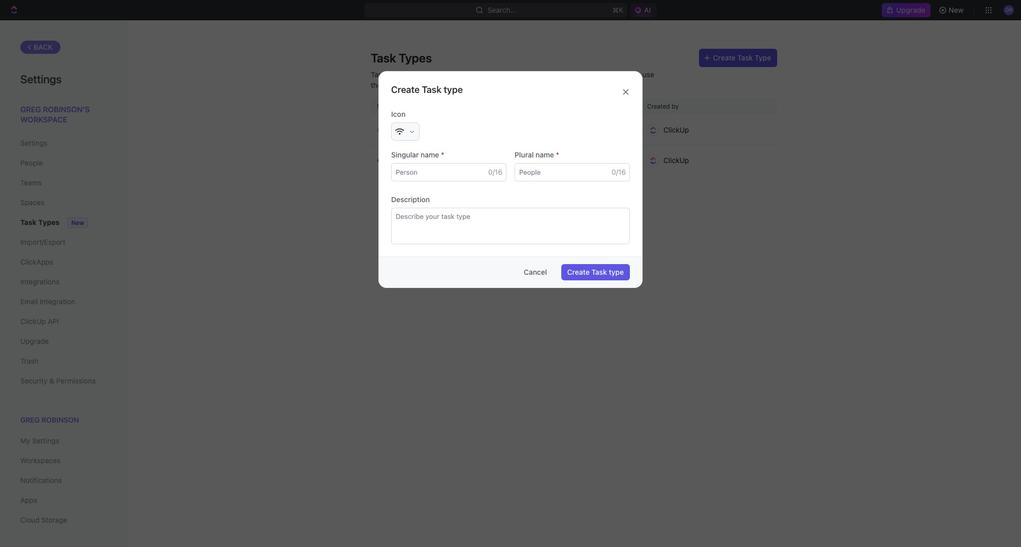 Task type: vqa. For each thing, say whether or not it's contained in the screenshot.
off Image
no



Task type: describe. For each thing, give the bounding box(es) containing it.
people,
[[497, 81, 522, 89]]

1 horizontal spatial for
[[433, 70, 443, 79]]

0 horizontal spatial create task type
[[391, 84, 463, 95]]

by
[[672, 103, 679, 110]]

1 horizontal spatial task types
[[371, 51, 432, 65]]

permissions
[[56, 377, 96, 385]]

icon
[[391, 110, 406, 118]]

clickup.
[[482, 70, 510, 79]]

workspace
[[20, 115, 67, 124]]

email integration link
[[20, 293, 106, 311]]

2 tasks from the left
[[614, 70, 633, 79]]

in
[[475, 70, 480, 79]]

of
[[606, 70, 612, 79]]

tasks can be used for anything in clickup. customize names and icons of tasks to use them for things like epics, customers, people, invoices, 1on1s.
[[371, 70, 655, 89]]

import/export link
[[20, 234, 106, 251]]

new button
[[935, 2, 971, 18]]

settings element
[[0, 20, 127, 548]]

integration
[[40, 297, 75, 306]]

description
[[391, 195, 430, 204]]

import/export
[[20, 238, 65, 247]]

cancel button
[[518, 264, 554, 281]]

plural
[[515, 150, 534, 159]]

teams link
[[20, 174, 106, 192]]

be
[[405, 70, 414, 79]]

them
[[371, 81, 388, 89]]

use
[[643, 70, 655, 79]]

back link
[[20, 41, 60, 54]]

2 vertical spatial settings
[[32, 437, 59, 445]]

customers,
[[458, 81, 495, 89]]

wifi image
[[396, 128, 404, 135]]

0 horizontal spatial for
[[390, 81, 399, 89]]

trash
[[20, 357, 38, 366]]

clickup for milestone
[[664, 156, 690, 165]]

notifications
[[20, 476, 62, 485]]

settings link
[[20, 135, 106, 152]]

teams
[[20, 178, 42, 187]]

settings inside 'link'
[[20, 139, 47, 147]]

clickup api link
[[20, 313, 106, 330]]

&
[[49, 377, 54, 385]]

storage
[[42, 516, 67, 525]]

0 horizontal spatial create
[[391, 84, 420, 95]]

cloud storage
[[20, 516, 67, 525]]

name for plural
[[536, 150, 555, 159]]

and
[[572, 70, 584, 79]]

0 vertical spatial settings
[[20, 73, 62, 86]]

search...
[[488, 6, 517, 14]]

* for plural name *
[[556, 150, 560, 159]]

greg for greg robinson's workspace
[[20, 105, 41, 114]]

my settings
[[20, 437, 59, 445]]

notifications link
[[20, 472, 106, 490]]

1 tasks from the left
[[371, 70, 390, 79]]

(default)
[[411, 126, 435, 134]]

clickapps
[[20, 258, 53, 266]]

upgrade inside settings element
[[20, 337, 49, 346]]

new inside settings element
[[71, 219, 84, 227]]

cloud
[[20, 516, 40, 525]]

create inside create task type button
[[714, 53, 736, 62]]

people
[[20, 159, 43, 167]]

create task type button
[[699, 49, 778, 67]]

milestone
[[394, 156, 426, 165]]

0 horizontal spatial type
[[444, 84, 463, 95]]

apps
[[20, 496, 37, 505]]

Person field
[[391, 163, 507, 182]]

cancel
[[524, 268, 547, 277]]

task inside create task type button
[[592, 268, 607, 277]]

can
[[392, 70, 403, 79]]

* for singular name *
[[441, 150, 445, 159]]

security & permissions
[[20, 377, 96, 385]]

greg robinson's workspace
[[20, 105, 90, 124]]

create task type button
[[562, 264, 630, 281]]

trash link
[[20, 353, 106, 370]]



Task type: locate. For each thing, give the bounding box(es) containing it.
used
[[416, 70, 432, 79]]

task inside settings element
[[20, 218, 37, 227]]

1 0/16 from the left
[[489, 168, 503, 176]]

for
[[433, 70, 443, 79], [390, 81, 399, 89]]

apps link
[[20, 492, 106, 510]]

0 vertical spatial create task type
[[391, 84, 463, 95]]

spaces
[[20, 198, 44, 207]]

settings right my
[[32, 437, 59, 445]]

new
[[950, 6, 965, 14], [71, 219, 84, 227]]

task (default)
[[394, 125, 435, 134]]

type
[[444, 84, 463, 95], [609, 268, 624, 277]]

1 vertical spatial for
[[390, 81, 399, 89]]

1 vertical spatial create task type
[[568, 268, 624, 277]]

greg up my
[[20, 416, 40, 425]]

for up epics,
[[433, 70, 443, 79]]

0 horizontal spatial upgrade link
[[20, 333, 106, 350]]

1 horizontal spatial types
[[399, 51, 432, 65]]

email integration
[[20, 297, 75, 306]]

0 vertical spatial types
[[399, 51, 432, 65]]

2 * from the left
[[556, 150, 560, 159]]

task types inside settings element
[[20, 218, 60, 227]]

2 name from the left
[[536, 150, 555, 159]]

api
[[48, 317, 59, 326]]

new inside button
[[950, 6, 965, 14]]

singular
[[391, 150, 419, 159]]

0 vertical spatial clickup
[[664, 125, 690, 134]]

tasks left to
[[614, 70, 633, 79]]

upgrade left "new" button
[[897, 6, 926, 14]]

icons
[[586, 70, 604, 79]]

greg up workspace
[[20, 105, 41, 114]]

settings
[[20, 73, 62, 86], [20, 139, 47, 147], [32, 437, 59, 445]]

security & permissions link
[[20, 373, 106, 390]]

1 * from the left
[[441, 150, 445, 159]]

1 name from the left
[[421, 150, 439, 159]]

clickapps link
[[20, 254, 106, 271]]

cloud storage link
[[20, 512, 106, 529]]

2 vertical spatial create
[[568, 268, 590, 277]]

create right cancel
[[568, 268, 590, 277]]

clickup inside settings element
[[20, 317, 46, 326]]

0 vertical spatial task types
[[371, 51, 432, 65]]

name
[[421, 150, 439, 159], [536, 150, 555, 159]]

create
[[714, 53, 736, 62], [391, 84, 420, 95], [568, 268, 590, 277]]

1 vertical spatial create
[[391, 84, 420, 95]]

1 horizontal spatial create
[[568, 268, 590, 277]]

0 horizontal spatial *
[[441, 150, 445, 159]]

task types up import/export
[[20, 218, 60, 227]]

create left type
[[714, 53, 736, 62]]

task types
[[371, 51, 432, 65], [20, 218, 60, 227]]

spaces link
[[20, 194, 106, 212]]

integrations link
[[20, 274, 106, 291]]

epics,
[[436, 81, 456, 89]]

0 vertical spatial new
[[950, 6, 965, 14]]

2 horizontal spatial create
[[714, 53, 736, 62]]

0 vertical spatial for
[[433, 70, 443, 79]]

things
[[401, 81, 421, 89]]

0 horizontal spatial new
[[71, 219, 84, 227]]

1 vertical spatial upgrade link
[[20, 333, 106, 350]]

types up be
[[399, 51, 432, 65]]

0 vertical spatial type
[[444, 84, 463, 95]]

name right singular
[[421, 150, 439, 159]]

1 vertical spatial clickup
[[664, 156, 690, 165]]

0 horizontal spatial 0/16
[[489, 168, 503, 176]]

1 horizontal spatial name
[[536, 150, 555, 159]]

task types up can
[[371, 51, 432, 65]]

upgrade link
[[883, 3, 931, 17], [20, 333, 106, 350]]

1 horizontal spatial create task type
[[568, 268, 624, 277]]

my
[[20, 437, 30, 445]]

settings down back link
[[20, 73, 62, 86]]

like
[[423, 81, 434, 89]]

settings up people
[[20, 139, 47, 147]]

create down be
[[391, 84, 420, 95]]

my settings link
[[20, 433, 106, 450]]

created by
[[648, 103, 679, 110]]

task
[[371, 51, 396, 65], [738, 53, 753, 62], [422, 84, 442, 95], [394, 125, 409, 134], [20, 218, 37, 227], [592, 268, 607, 277]]

1 horizontal spatial tasks
[[614, 70, 633, 79]]

0 horizontal spatial name
[[421, 150, 439, 159]]

1 vertical spatial type
[[609, 268, 624, 277]]

0 horizontal spatial types
[[38, 218, 60, 227]]

customize
[[512, 70, 547, 79]]

name right plural
[[536, 150, 555, 159]]

names
[[548, 70, 570, 79]]

clickup for task
[[664, 125, 690, 134]]

invoices,
[[524, 81, 552, 89]]

singular name *
[[391, 150, 445, 159]]

0 horizontal spatial upgrade
[[20, 337, 49, 346]]

1 vertical spatial new
[[71, 219, 84, 227]]

Describe your task type text field
[[391, 208, 630, 245]]

upgrade down clickup api
[[20, 337, 49, 346]]

tasks
[[371, 70, 390, 79], [614, 70, 633, 79]]

* up person field
[[441, 150, 445, 159]]

to
[[635, 70, 641, 79]]

0/16
[[489, 168, 503, 176], [612, 168, 626, 176]]

0 horizontal spatial tasks
[[371, 70, 390, 79]]

1 greg from the top
[[20, 105, 41, 114]]

workspaces link
[[20, 453, 106, 470]]

create task type
[[714, 53, 772, 62]]

0 vertical spatial create
[[714, 53, 736, 62]]

tasks up 'them'
[[371, 70, 390, 79]]

plural name *
[[515, 150, 560, 159]]

anything
[[445, 70, 473, 79]]

*
[[441, 150, 445, 159], [556, 150, 560, 159]]

0 horizontal spatial task types
[[20, 218, 60, 227]]

security
[[20, 377, 47, 385]]

create inside create task type button
[[568, 268, 590, 277]]

1 horizontal spatial type
[[609, 268, 624, 277]]

0/16 for singular name *
[[489, 168, 503, 176]]

create task type inside button
[[568, 268, 624, 277]]

1 horizontal spatial upgrade link
[[883, 3, 931, 17]]

1 vertical spatial upgrade
[[20, 337, 49, 346]]

1 vertical spatial task types
[[20, 218, 60, 227]]

create task type
[[391, 84, 463, 95], [568, 268, 624, 277]]

0/16 for plural name *
[[612, 168, 626, 176]]

upgrade link left "new" button
[[883, 3, 931, 17]]

2 greg from the top
[[20, 416, 40, 425]]

1 vertical spatial types
[[38, 218, 60, 227]]

1 horizontal spatial 0/16
[[612, 168, 626, 176]]

created
[[648, 103, 671, 110]]

0 vertical spatial upgrade
[[897, 6, 926, 14]]

1 horizontal spatial *
[[556, 150, 560, 159]]

type inside create task type button
[[609, 268, 624, 277]]

* up people field
[[556, 150, 560, 159]]

types inside settings element
[[38, 218, 60, 227]]

types up import/export
[[38, 218, 60, 227]]

name for singular
[[421, 150, 439, 159]]

People field
[[515, 163, 630, 182]]

0 vertical spatial greg
[[20, 105, 41, 114]]

name
[[377, 103, 394, 110]]

1 vertical spatial settings
[[20, 139, 47, 147]]

types
[[399, 51, 432, 65], [38, 218, 60, 227]]

for down can
[[390, 81, 399, 89]]

back
[[34, 43, 53, 51]]

type
[[755, 53, 772, 62]]

greg
[[20, 105, 41, 114], [20, 416, 40, 425]]

1on1s.
[[554, 81, 574, 89]]

clickup
[[664, 125, 690, 134], [664, 156, 690, 165], [20, 317, 46, 326]]

1 horizontal spatial new
[[950, 6, 965, 14]]

workspaces
[[20, 457, 61, 465]]

greg inside greg robinson's workspace
[[20, 105, 41, 114]]

task inside create task type button
[[738, 53, 753, 62]]

1 horizontal spatial upgrade
[[897, 6, 926, 14]]

clickup api
[[20, 317, 59, 326]]

email
[[20, 297, 38, 306]]

greg robinson
[[20, 416, 79, 425]]

2 vertical spatial clickup
[[20, 317, 46, 326]]

people link
[[20, 155, 106, 172]]

upgrade
[[897, 6, 926, 14], [20, 337, 49, 346]]

integrations
[[20, 278, 59, 286]]

greg for greg robinson
[[20, 416, 40, 425]]

2 0/16 from the left
[[612, 168, 626, 176]]

⌘k
[[613, 6, 624, 14]]

1 vertical spatial greg
[[20, 416, 40, 425]]

robinson
[[42, 416, 79, 425]]

0 vertical spatial upgrade link
[[883, 3, 931, 17]]

robinson's
[[43, 105, 90, 114]]

upgrade link down clickup api link
[[20, 333, 106, 350]]



